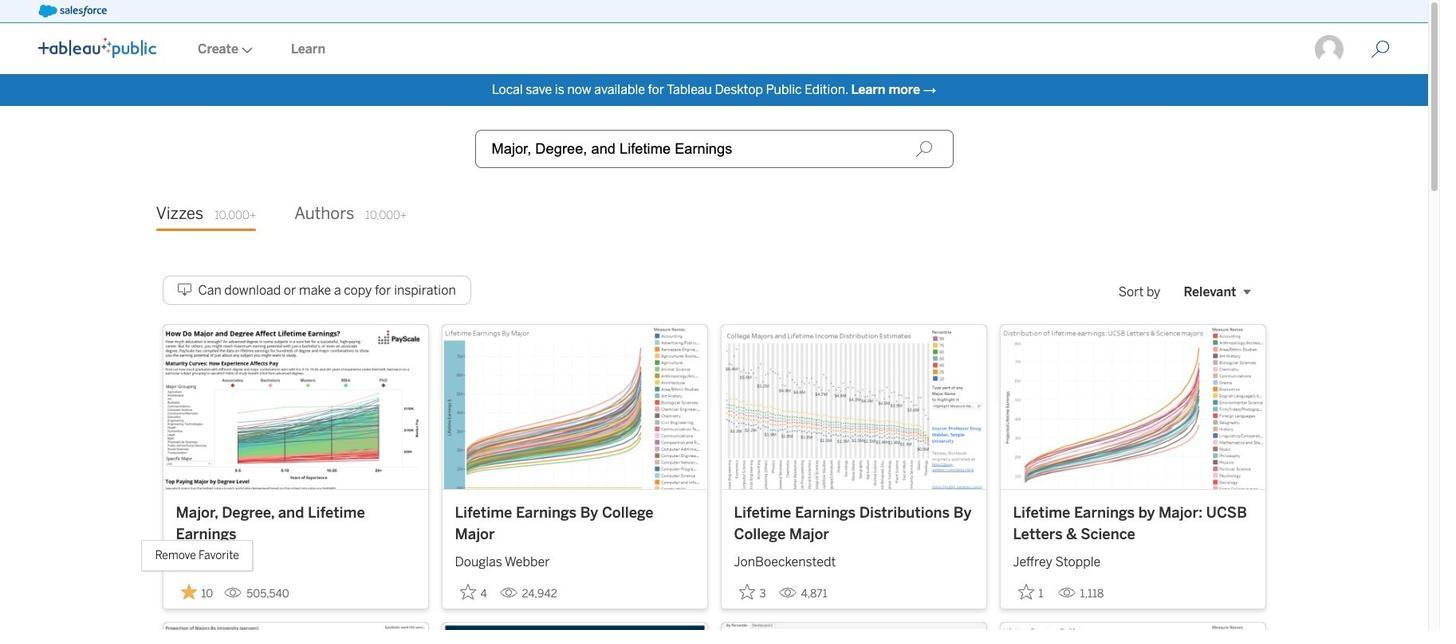 Task type: locate. For each thing, give the bounding box(es) containing it.
workbook thumbnail image for remove favorite button
[[163, 325, 428, 489]]

workbook thumbnail image
[[163, 325, 428, 489], [442, 325, 707, 489], [721, 325, 986, 489], [1000, 325, 1265, 489]]

4 workbook thumbnail image from the left
[[1000, 325, 1265, 489]]

remove favorite image
[[181, 584, 197, 600]]

2 workbook thumbnail image from the left
[[442, 325, 707, 489]]

go to search image
[[1352, 40, 1409, 59]]

Search input field
[[475, 130, 953, 168]]

2 horizontal spatial add favorite button
[[1013, 579, 1051, 606]]

add favorite image
[[739, 584, 755, 600], [1018, 584, 1034, 600]]

2 add favorite image from the left
[[1018, 584, 1034, 600]]

add favorite image for second add favorite button from right
[[739, 584, 755, 600]]

0 horizontal spatial add favorite button
[[455, 579, 493, 606]]

search image
[[915, 140, 933, 158]]

1 horizontal spatial add favorite image
[[1018, 584, 1034, 600]]

salesforce logo image
[[38, 5, 107, 18]]

1 horizontal spatial add favorite button
[[734, 579, 772, 606]]

2 add favorite button from the left
[[734, 579, 772, 606]]

Add Favorite button
[[455, 579, 493, 606], [734, 579, 772, 606], [1013, 579, 1051, 606]]

1 add favorite image from the left
[[739, 584, 755, 600]]

3 workbook thumbnail image from the left
[[721, 325, 986, 489]]

0 horizontal spatial add favorite image
[[739, 584, 755, 600]]

1 workbook thumbnail image from the left
[[163, 325, 428, 489]]

Remove Favorite button
[[176, 579, 218, 606]]



Task type: vqa. For each thing, say whether or not it's contained in the screenshot.
Search image
yes



Task type: describe. For each thing, give the bounding box(es) containing it.
t.turtle image
[[1313, 33, 1345, 65]]

logo image
[[38, 37, 156, 58]]

create image
[[238, 47, 253, 53]]

workbook thumbnail image for 3rd add favorite button from left
[[1000, 325, 1265, 489]]

workbook thumbnail image for second add favorite button from right
[[721, 325, 986, 489]]

add favorite image for 3rd add favorite button from left
[[1018, 584, 1034, 600]]

1 add favorite button from the left
[[455, 579, 493, 606]]

add favorite image
[[460, 584, 476, 600]]

3 add favorite button from the left
[[1013, 579, 1051, 606]]

workbook thumbnail image for 1st add favorite button
[[442, 325, 707, 489]]



